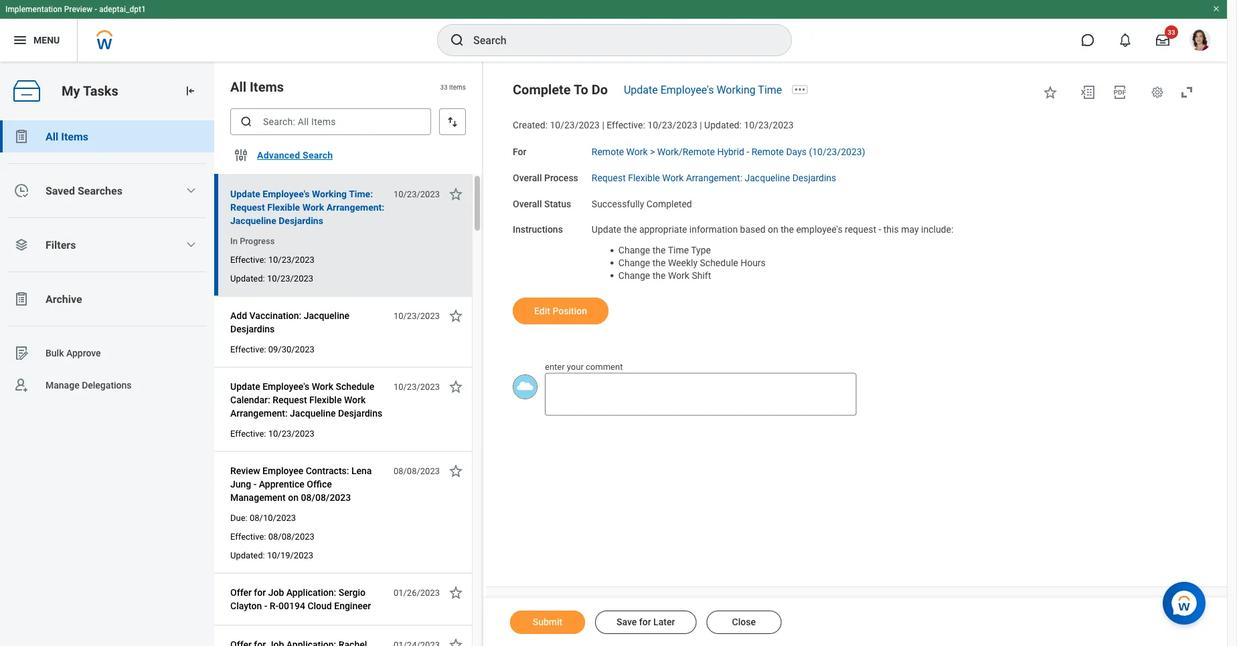 Task type: locate. For each thing, give the bounding box(es) containing it.
bulk approve link
[[0, 338, 214, 370]]

enter
[[545, 362, 565, 372]]

items
[[449, 83, 466, 91]]

0 horizontal spatial working
[[312, 189, 347, 200]]

remote left days on the top
[[752, 147, 784, 158]]

profile logan mcneil image
[[1190, 29, 1212, 54]]

edit position
[[534, 306, 587, 317]]

delegations
[[82, 380, 132, 391]]

working left time:
[[312, 189, 347, 200]]

0 vertical spatial all items
[[230, 79, 284, 95]]

weekly
[[668, 258, 698, 269]]

desjardins up lena
[[338, 408, 383, 419]]

arrangement: down time:
[[327, 202, 385, 213]]

2 vertical spatial request
[[273, 395, 307, 406]]

saved
[[46, 185, 75, 197]]

request up successfully at the top
[[592, 172, 626, 184]]

remote
[[592, 147, 624, 158], [752, 147, 784, 158]]

1 | from the left
[[602, 120, 605, 131]]

working up the remote work > work/remote hybrid - remote days (10/23/2023) link
[[717, 83, 756, 96]]

1 horizontal spatial all items
[[230, 79, 284, 95]]

time:
[[349, 189, 373, 200]]

2 horizontal spatial arrangement:
[[686, 172, 743, 184]]

- left this
[[879, 224, 882, 235]]

2 change from the top
[[619, 258, 650, 269]]

2 star image from the top
[[448, 585, 464, 601]]

management
[[230, 493, 286, 504]]

0 vertical spatial all
[[230, 79, 246, 95]]

1 horizontal spatial remote
[[752, 147, 784, 158]]

1 vertical spatial change
[[619, 258, 650, 269]]

1 vertical spatial on
[[288, 493, 299, 504]]

-
[[95, 5, 97, 14], [747, 147, 750, 158], [879, 224, 882, 235], [254, 479, 257, 490]]

effective: 10/23/2023 up "employee"
[[230, 429, 315, 439]]

1 horizontal spatial schedule
[[700, 258, 739, 269]]

0 horizontal spatial remote
[[592, 147, 624, 158]]

1 vertical spatial items
[[61, 130, 88, 143]]

1 vertical spatial employee's
[[263, 189, 310, 200]]

08/08/2023 down office
[[301, 493, 351, 504]]

tasks
[[83, 83, 118, 99]]

do
[[592, 82, 608, 97]]

- inside menu banner
[[95, 5, 97, 14]]

approve
[[66, 348, 101, 359]]

flexible up progress
[[267, 202, 300, 213]]

request inside update employee's working time: request flexible work arrangement: jacqueline desjardins
[[230, 202, 265, 213]]

employee's inside update employee's work schedule calendar: request flexible work arrangement: jacqueline desjardins
[[263, 381, 310, 392]]

my tasks element
[[0, 62, 214, 647]]

update inside update employee's working time: request flexible work arrangement: jacqueline desjardins
[[230, 189, 260, 200]]

menu banner
[[0, 0, 1228, 62]]

the left the shift
[[653, 270, 666, 281]]

star image for update employee's working time: request flexible work arrangement: jacqueline desjardins
[[448, 186, 464, 202]]

0 vertical spatial 33
[[1168, 28, 1176, 36]]

0 horizontal spatial for
[[254, 588, 266, 599]]

2 overall from the top
[[513, 198, 542, 209]]

arrangement: down calendar:
[[230, 408, 288, 419]]

flexible up overall status element
[[628, 172, 660, 184]]

- inside review employee contracts: lena jung - apprentice office management on 08/08/2023
[[254, 479, 257, 490]]

1 vertical spatial working
[[312, 189, 347, 200]]

rename image
[[13, 346, 29, 362]]

created:
[[513, 120, 548, 131]]

2 vertical spatial employee's
[[263, 381, 310, 392]]

0 vertical spatial request
[[592, 172, 626, 184]]

apprentice
[[259, 479, 305, 490]]

1 vertical spatial time
[[668, 245, 689, 256]]

1 effective: 10/23/2023 from the top
[[230, 255, 315, 265]]

jacqueline up the 09/30/2023
[[304, 310, 350, 321]]

33 inside 33 'button'
[[1168, 28, 1176, 36]]

all inside item list element
[[230, 79, 246, 95]]

work
[[627, 147, 648, 158], [663, 172, 684, 184], [302, 202, 324, 213], [668, 270, 690, 281], [312, 381, 334, 392], [344, 395, 366, 406]]

1 horizontal spatial 33
[[1168, 28, 1176, 36]]

save
[[617, 617, 637, 629]]

- right preview
[[95, 5, 97, 14]]

0 horizontal spatial items
[[61, 130, 88, 143]]

updated: 10/23/2023
[[230, 274, 313, 284]]

1 horizontal spatial request
[[273, 395, 307, 406]]

employee's
[[661, 83, 714, 96], [263, 189, 310, 200], [263, 381, 310, 392]]

arrangement:
[[686, 172, 743, 184], [327, 202, 385, 213], [230, 408, 288, 419]]

all
[[230, 79, 246, 95], [46, 130, 58, 143]]

on inside review employee contracts: lena jung - apprentice office management on 08/08/2023
[[288, 493, 299, 504]]

bulk
[[46, 348, 64, 359]]

1 horizontal spatial working
[[717, 83, 756, 96]]

update up created: 10/23/2023 | effective: 10/23/2023 | updated: 10/23/2023
[[624, 83, 658, 96]]

update inside update employee's work schedule calendar: request flexible work arrangement: jacqueline desjardins
[[230, 381, 260, 392]]

jacqueline
[[745, 172, 790, 184], [230, 215, 276, 226], [304, 310, 350, 321], [290, 408, 336, 419]]

0 horizontal spatial arrangement:
[[230, 408, 288, 419]]

| up work/remote
[[700, 120, 702, 131]]

0 vertical spatial arrangement:
[[686, 172, 743, 184]]

33 left "items"
[[440, 83, 448, 91]]

arrangement: down remote work > work/remote hybrid - remote days (10/23/2023)
[[686, 172, 743, 184]]

desjardins down add
[[230, 324, 275, 335]]

progress
[[240, 236, 275, 246]]

filters
[[46, 239, 76, 251]]

0 horizontal spatial schedule
[[336, 381, 375, 392]]

sergio
[[339, 588, 366, 599]]

offer for job application: sergio clayton ‎- r-00194 cloud engineer
[[230, 588, 371, 612]]

employee's down the 09/30/2023
[[263, 381, 310, 392]]

based
[[740, 224, 766, 235]]

due:
[[230, 513, 248, 523]]

star image for review employee contracts: lena jung - apprentice office management on 08/08/2023
[[448, 463, 464, 480]]

0 vertical spatial effective: 10/23/2023
[[230, 255, 315, 265]]

1 vertical spatial arrangement:
[[327, 202, 385, 213]]

update down configure icon in the top of the page
[[230, 189, 260, 200]]

for for save
[[639, 617, 651, 629]]

1 vertical spatial 08/08/2023
[[301, 493, 351, 504]]

enter your comment
[[545, 362, 623, 372]]

employee's inside update employee's working time: request flexible work arrangement: jacqueline desjardins
[[263, 189, 310, 200]]

list
[[0, 121, 214, 402]]

jacqueline up "in progress"
[[230, 215, 276, 226]]

flexible down the 09/30/2023
[[309, 395, 342, 406]]

update employee's work schedule calendar: request flexible work arrangement: jacqueline desjardins button
[[230, 379, 386, 422]]

saved searches button
[[0, 175, 214, 207]]

employee's
[[797, 224, 843, 235]]

user plus image
[[13, 378, 29, 394]]

for right save
[[639, 617, 651, 629]]

for inside action bar region
[[639, 617, 651, 629]]

effective: down do
[[607, 120, 646, 131]]

all inside button
[[46, 130, 58, 143]]

flexible inside update employee's working time: request flexible work arrangement: jacqueline desjardins
[[267, 202, 300, 213]]

0 vertical spatial employee's
[[661, 83, 714, 96]]

item list element
[[214, 62, 484, 647]]

request
[[592, 172, 626, 184], [230, 202, 265, 213], [273, 395, 307, 406]]

1 vertical spatial schedule
[[336, 381, 375, 392]]

all right clipboard icon
[[46, 130, 58, 143]]

saved searches
[[46, 185, 122, 197]]

jacqueline inside request flexible work arrangement: jacqueline desjardins link
[[745, 172, 790, 184]]

0 horizontal spatial all
[[46, 130, 58, 143]]

1 vertical spatial overall
[[513, 198, 542, 209]]

information
[[690, 224, 738, 235]]

notifications large image
[[1119, 33, 1132, 47]]

menu
[[33, 35, 60, 46]]

33 left profile logan mcneil icon
[[1168, 28, 1176, 36]]

this
[[884, 224, 899, 235]]

configure image
[[233, 147, 249, 163]]

chevron down image
[[186, 186, 196, 196]]

1 vertical spatial 33
[[440, 83, 448, 91]]

save for later button
[[595, 611, 697, 635]]

update the appropriate information based on the employee's request - this may include:
[[592, 224, 954, 235]]

effective: 10/23/2023 up updated: 10/23/2023
[[230, 255, 315, 265]]

0 vertical spatial schedule
[[700, 258, 739, 269]]

employee's up created: 10/23/2023 | effective: 10/23/2023 | updated: 10/23/2023
[[661, 83, 714, 96]]

request flexible work arrangement: jacqueline desjardins
[[592, 172, 837, 184]]

desjardins up updated: 10/23/2023
[[279, 215, 323, 226]]

working inside update employee's working time: request flexible work arrangement: jacqueline desjardins
[[312, 189, 347, 200]]

updated: down "in progress"
[[230, 274, 265, 284]]

1 vertical spatial effective: 10/23/2023
[[230, 429, 315, 439]]

search image up configure icon in the top of the page
[[240, 115, 253, 129]]

1 overall from the top
[[513, 172, 542, 184]]

for inside offer for job application: sergio clayton ‎- r-00194 cloud engineer
[[254, 588, 266, 599]]

1 horizontal spatial flexible
[[309, 395, 342, 406]]

- right hybrid
[[747, 147, 750, 158]]

gear image
[[1151, 86, 1165, 99]]

employee's down advanced on the left top of page
[[263, 189, 310, 200]]

1 horizontal spatial for
[[639, 617, 651, 629]]

archive button
[[0, 283, 214, 315]]

all items button
[[0, 121, 214, 153]]

contracts:
[[306, 466, 349, 477]]

08/08/2023 up "10/19/2023"
[[268, 532, 315, 542]]

the down successfully completed
[[624, 224, 637, 235]]

desjardins inside request flexible work arrangement: jacqueline desjardins link
[[793, 172, 837, 184]]

1 horizontal spatial all
[[230, 79, 246, 95]]

appropriate
[[640, 224, 687, 235]]

0 vertical spatial on
[[768, 224, 779, 235]]

1 change from the top
[[619, 245, 650, 256]]

0 vertical spatial items
[[250, 79, 284, 95]]

1 vertical spatial flexible
[[267, 202, 300, 213]]

request right calendar:
[[273, 395, 307, 406]]

process
[[544, 172, 579, 184]]

0 vertical spatial time
[[758, 83, 782, 96]]

add
[[230, 310, 247, 321]]

0 vertical spatial working
[[717, 83, 756, 96]]

0 vertical spatial flexible
[[628, 172, 660, 184]]

1 star image from the top
[[448, 379, 464, 395]]

search image
[[449, 32, 465, 48], [240, 115, 253, 129]]

desjardins down days on the top
[[793, 172, 837, 184]]

on down apprentice
[[288, 493, 299, 504]]

overall down 'for'
[[513, 172, 542, 184]]

overall up instructions
[[513, 198, 542, 209]]

2 vertical spatial change
[[619, 270, 650, 281]]

on right based
[[768, 224, 779, 235]]

33
[[1168, 28, 1176, 36], [440, 83, 448, 91]]

flexible inside update employee's work schedule calendar: request flexible work arrangement: jacqueline desjardins
[[309, 395, 342, 406]]

update for update employee's working time
[[624, 83, 658, 96]]

0 horizontal spatial search image
[[240, 115, 253, 129]]

your
[[567, 362, 584, 372]]

1 vertical spatial star image
[[448, 585, 464, 601]]

0 horizontal spatial 33
[[440, 83, 448, 91]]

2 | from the left
[[700, 120, 702, 131]]

update employee's working time: request flexible work arrangement: jacqueline desjardins
[[230, 189, 385, 226]]

request up "in progress"
[[230, 202, 265, 213]]

08/08/2023 right lena
[[394, 466, 440, 477]]

0 vertical spatial change
[[619, 245, 650, 256]]

| down do
[[602, 120, 605, 131]]

the left employee's
[[781, 224, 794, 235]]

search image up "items"
[[449, 32, 465, 48]]

1 horizontal spatial items
[[250, 79, 284, 95]]

0 horizontal spatial on
[[288, 493, 299, 504]]

33 for 33 items
[[440, 83, 448, 91]]

1 horizontal spatial time
[[758, 83, 782, 96]]

0 vertical spatial for
[[254, 588, 266, 599]]

|
[[602, 120, 605, 131], [700, 120, 702, 131]]

Search: All Items text field
[[230, 108, 431, 135]]

0 horizontal spatial all items
[[46, 130, 88, 143]]

01/26/2023
[[394, 588, 440, 598]]

working for time:
[[312, 189, 347, 200]]

lena
[[352, 466, 372, 477]]

overall status
[[513, 198, 571, 209]]

33 inside item list element
[[440, 83, 448, 91]]

items inside all items button
[[61, 130, 88, 143]]

desjardins
[[793, 172, 837, 184], [279, 215, 323, 226], [230, 324, 275, 335], [338, 408, 383, 419]]

items
[[250, 79, 284, 95], [61, 130, 88, 143]]

effective: down add
[[230, 345, 266, 355]]

request
[[845, 224, 877, 235]]

0 horizontal spatial |
[[602, 120, 605, 131]]

office
[[307, 479, 332, 490]]

star image
[[1043, 84, 1059, 100], [448, 186, 464, 202], [448, 308, 464, 324], [448, 463, 464, 480], [448, 638, 464, 647]]

updated: up the remote work > work/remote hybrid - remote days (10/23/2023) link
[[705, 120, 742, 131]]

1 vertical spatial updated:
[[230, 274, 265, 284]]

1 horizontal spatial arrangement:
[[327, 202, 385, 213]]

0 horizontal spatial time
[[668, 245, 689, 256]]

remote left >
[[592, 147, 624, 158]]

update employee's working time: request flexible work arrangement: jacqueline desjardins button
[[230, 186, 386, 229]]

0 horizontal spatial request
[[230, 202, 265, 213]]

sort image
[[446, 115, 459, 129]]

jacqueline up contracts:
[[290, 408, 336, 419]]

r-
[[270, 601, 279, 612]]

updated: 10/19/2023
[[230, 551, 313, 561]]

for up the ‎-
[[254, 588, 266, 599]]

star image
[[448, 379, 464, 395], [448, 585, 464, 601]]

employee's for update employee's working time
[[661, 83, 714, 96]]

remote work > work/remote hybrid - remote days (10/23/2023)
[[592, 147, 866, 158]]

bulk approve
[[46, 348, 101, 359]]

effective: down "in progress"
[[230, 255, 266, 265]]

all right transformation import icon
[[230, 79, 246, 95]]

1 vertical spatial all
[[46, 130, 58, 143]]

2 vertical spatial flexible
[[309, 395, 342, 406]]

2 remote from the left
[[752, 147, 784, 158]]

jacqueline inside add vaccination: jacqueline desjardins
[[304, 310, 350, 321]]

0 vertical spatial updated:
[[705, 120, 742, 131]]

1 vertical spatial for
[[639, 617, 651, 629]]

working for time
[[717, 83, 756, 96]]

jacqueline inside update employee's work schedule calendar: request flexible work arrangement: jacqueline desjardins
[[290, 408, 336, 419]]

2 vertical spatial arrangement:
[[230, 408, 288, 419]]

1 horizontal spatial |
[[700, 120, 702, 131]]

edit position button
[[513, 298, 609, 325]]

complete
[[513, 82, 571, 97]]

1 horizontal spatial search image
[[449, 32, 465, 48]]

1 vertical spatial all items
[[46, 130, 88, 143]]

0 vertical spatial overall
[[513, 172, 542, 184]]

2 vertical spatial updated:
[[230, 551, 265, 561]]

09/30/2023
[[268, 345, 315, 355]]

arrangement: inside update employee's working time: request flexible work arrangement: jacqueline desjardins
[[327, 202, 385, 213]]

10/23/2023
[[550, 120, 600, 131], [648, 120, 698, 131], [744, 120, 794, 131], [394, 189, 440, 199], [268, 255, 315, 265], [267, 274, 313, 284], [394, 311, 440, 321], [394, 382, 440, 392], [268, 429, 315, 439]]

searches
[[78, 185, 122, 197]]

jacqueline down days on the top
[[745, 172, 790, 184]]

0 vertical spatial star image
[[448, 379, 464, 395]]

add vaccination: jacqueline desjardins
[[230, 310, 350, 335]]

work/remote
[[658, 147, 715, 158]]

1 vertical spatial request
[[230, 202, 265, 213]]

33 for 33
[[1168, 28, 1176, 36]]

update up calendar:
[[230, 381, 260, 392]]

effective:
[[607, 120, 646, 131], [230, 255, 266, 265], [230, 345, 266, 355], [230, 429, 266, 439], [230, 532, 266, 542]]

update employee's working time link
[[624, 83, 782, 96]]

update down successfully at the top
[[592, 224, 622, 235]]

- up management
[[254, 479, 257, 490]]

0 vertical spatial 08/08/2023
[[394, 466, 440, 477]]

updated: down effective: 08/08/2023
[[230, 551, 265, 561]]

0 horizontal spatial flexible
[[267, 202, 300, 213]]

clock check image
[[13, 183, 29, 199]]

save for later
[[617, 617, 675, 629]]

0 vertical spatial search image
[[449, 32, 465, 48]]



Task type: vqa. For each thing, say whether or not it's contained in the screenshot.
TEAM JULIE BOYER element
no



Task type: describe. For each thing, give the bounding box(es) containing it.
for
[[513, 147, 527, 158]]

request flexible work arrangement: jacqueline desjardins link
[[592, 170, 837, 184]]

engineer
[[334, 601, 371, 612]]

may
[[902, 224, 919, 235]]

update for update the appropriate information based on the employee's request - this may include:
[[592, 224, 622, 235]]

jacqueline inside update employee's working time: request flexible work arrangement: jacqueline desjardins
[[230, 215, 276, 226]]

1 remote from the left
[[592, 147, 624, 158]]

review employee contracts: lena jung - apprentice office management on 08/08/2023 button
[[230, 463, 386, 506]]

desjardins inside add vaccination: jacqueline desjardins
[[230, 324, 275, 335]]

later
[[654, 617, 675, 629]]

application:
[[287, 588, 336, 599]]

to
[[574, 82, 588, 97]]

created: 10/23/2023 | effective: 10/23/2023 | updated: 10/23/2023
[[513, 120, 794, 131]]

overall status element
[[592, 190, 692, 210]]

schedule inside change the time type change the weekly schedule hours change the work shift
[[700, 258, 739, 269]]

justify image
[[12, 32, 28, 48]]

08/08/2023 inside review employee contracts: lena jung - apprentice office management on 08/08/2023
[[301, 493, 351, 504]]

hours
[[741, 258, 766, 269]]

successfully
[[592, 198, 645, 209]]

implementation preview -   adeptai_dpt1
[[5, 5, 146, 14]]

close button
[[707, 611, 782, 635]]

>
[[650, 147, 655, 158]]

action bar region
[[484, 598, 1228, 647]]

position
[[553, 306, 587, 317]]

comment
[[586, 362, 623, 372]]

star image for effective: 10/23/2023
[[448, 379, 464, 395]]

08/10/2023
[[250, 513, 296, 523]]

overall for overall process
[[513, 172, 542, 184]]

remote work > work/remote hybrid - remote days (10/23/2023) link
[[592, 144, 866, 158]]

export to excel image
[[1080, 84, 1096, 100]]

time inside change the time type change the weekly schedule hours change the work shift
[[668, 245, 689, 256]]

offer
[[230, 588, 252, 599]]

instructions
[[513, 224, 563, 235]]

close environment banner image
[[1213, 5, 1221, 13]]

‎-
[[264, 601, 267, 612]]

employee
[[263, 466, 304, 477]]

status
[[544, 198, 571, 209]]

2 effective: 10/23/2023 from the top
[[230, 429, 315, 439]]

work inside update employee's working time: request flexible work arrangement: jacqueline desjardins
[[302, 202, 324, 213]]

in progress
[[230, 236, 275, 246]]

include:
[[922, 224, 954, 235]]

all items inside item list element
[[230, 79, 284, 95]]

type
[[691, 245, 711, 256]]

menu button
[[0, 19, 77, 62]]

arrangement: inside update employee's work schedule calendar: request flexible work arrangement: jacqueline desjardins
[[230, 408, 288, 419]]

desjardins inside update employee's work schedule calendar: request flexible work arrangement: jacqueline desjardins
[[338, 408, 383, 419]]

implementation
[[5, 5, 62, 14]]

10/19/2023
[[267, 551, 313, 561]]

for for offer
[[254, 588, 266, 599]]

submit button
[[510, 611, 585, 635]]

manage
[[46, 380, 79, 391]]

advanced
[[257, 150, 300, 161]]

due: 08/10/2023
[[230, 513, 296, 523]]

shift
[[692, 270, 711, 281]]

review
[[230, 466, 260, 477]]

effective: 09/30/2023
[[230, 345, 315, 355]]

items inside item list element
[[250, 79, 284, 95]]

filters button
[[0, 229, 214, 261]]

desjardins inside update employee's working time: request flexible work arrangement: jacqueline desjardins
[[279, 215, 323, 226]]

3 change from the top
[[619, 270, 650, 281]]

(10/23/2023)
[[809, 147, 866, 158]]

overall process
[[513, 172, 579, 184]]

work inside change the time type change the weekly schedule hours change the work shift
[[668, 270, 690, 281]]

add vaccination: jacqueline desjardins button
[[230, 308, 386, 338]]

view printable version (pdf) image
[[1112, 84, 1128, 100]]

00194
[[279, 601, 305, 612]]

1 horizontal spatial on
[[768, 224, 779, 235]]

days
[[787, 147, 807, 158]]

inbox large image
[[1157, 33, 1170, 47]]

close
[[732, 617, 756, 629]]

calendar:
[[230, 395, 270, 406]]

star image for 01/26/2023
[[448, 585, 464, 601]]

the down appropriate
[[653, 245, 666, 256]]

adeptai_dpt1
[[99, 5, 146, 14]]

2 horizontal spatial flexible
[[628, 172, 660, 184]]

33 items
[[440, 83, 466, 91]]

1 vertical spatial search image
[[240, 115, 253, 129]]

jung
[[230, 479, 251, 490]]

archive
[[46, 293, 82, 306]]

employee's for update employee's working time: request flexible work arrangement: jacqueline desjardins
[[263, 189, 310, 200]]

update for update employee's working time: request flexible work arrangement: jacqueline desjardins
[[230, 189, 260, 200]]

2 horizontal spatial request
[[592, 172, 626, 184]]

vaccination:
[[250, 310, 302, 321]]

cloud
[[308, 601, 332, 612]]

all items inside button
[[46, 130, 88, 143]]

employee's for update employee's work schedule calendar: request flexible work arrangement: jacqueline desjardins
[[263, 381, 310, 392]]

schedule inside update employee's work schedule calendar: request flexible work arrangement: jacqueline desjardins
[[336, 381, 375, 392]]

chevron down image
[[186, 240, 196, 250]]

transformation import image
[[184, 84, 197, 98]]

33 button
[[1149, 25, 1179, 55]]

clipboard image
[[13, 129, 29, 145]]

effective: down due:
[[230, 532, 266, 542]]

fullscreen image
[[1179, 84, 1195, 100]]

update employee's working time
[[624, 83, 782, 96]]

clipboard image
[[13, 291, 29, 307]]

my tasks
[[62, 83, 118, 99]]

my
[[62, 83, 80, 99]]

Search Workday  search field
[[473, 25, 764, 55]]

review employee contracts: lena jung - apprentice office management on 08/08/2023
[[230, 466, 372, 504]]

update for update employee's work schedule calendar: request flexible work arrangement: jacqueline desjardins
[[230, 381, 260, 392]]

updated: for review employee contracts: lena jung - apprentice office management on 08/08/2023
[[230, 551, 265, 561]]

updated: for update employee's working time: request flexible work arrangement: jacqueline desjardins
[[230, 274, 265, 284]]

effective: down calendar:
[[230, 429, 266, 439]]

overall for overall status
[[513, 198, 542, 209]]

complete to do
[[513, 82, 608, 97]]

update employee's work schedule calendar: request flexible work arrangement: jacqueline desjardins
[[230, 381, 383, 419]]

list containing all items
[[0, 121, 214, 402]]

perspective image
[[13, 237, 29, 253]]

request inside update employee's work schedule calendar: request flexible work arrangement: jacqueline desjardins
[[273, 395, 307, 406]]

change the time type change the weekly schedule hours change the work shift
[[619, 245, 766, 281]]

manage delegations link
[[0, 370, 214, 402]]

advanced search
[[257, 150, 333, 161]]

preview
[[64, 5, 93, 14]]

effective: 08/08/2023
[[230, 532, 315, 542]]

search
[[303, 150, 333, 161]]

star image for add vaccination: jacqueline desjardins
[[448, 308, 464, 324]]

the left weekly on the top right of page
[[653, 258, 666, 269]]

enter your comment text field
[[545, 373, 857, 416]]

2 vertical spatial 08/08/2023
[[268, 532, 315, 542]]



